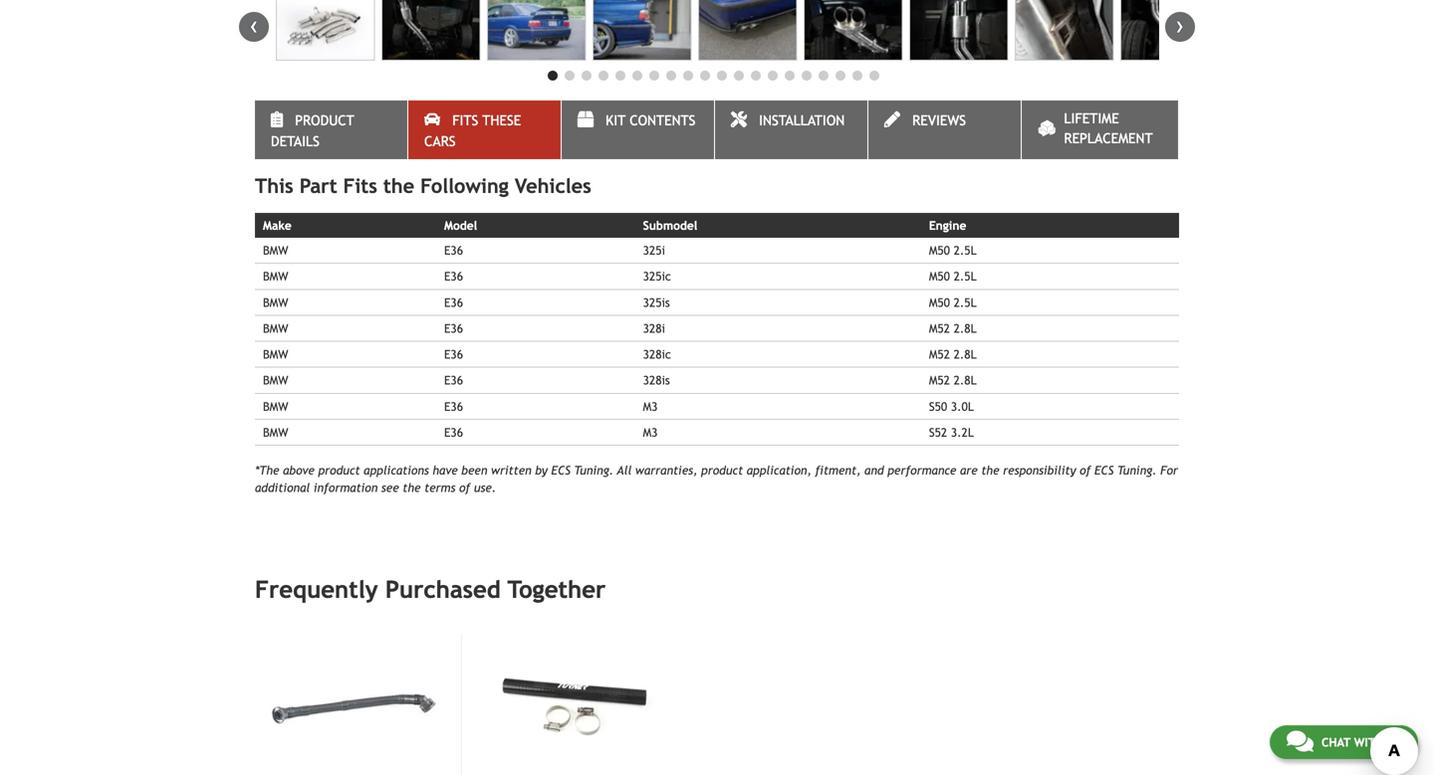 Task type: describe. For each thing, give the bounding box(es) containing it.
this part fits the following vehicles
[[255, 174, 591, 198]]

1 product from the left
[[318, 464, 360, 478]]

warranties,
[[635, 464, 698, 478]]

frequently
[[255, 576, 378, 604]]

›
[[1176, 12, 1184, 38]]

6 e36 from the top
[[444, 374, 463, 388]]

purchased
[[385, 576, 501, 604]]

information
[[314, 481, 378, 495]]

application,
[[747, 464, 812, 478]]

2.5l for 325is
[[954, 296, 977, 310]]

and
[[865, 464, 884, 478]]

m52 for 328ic
[[929, 348, 950, 362]]

use.
[[474, 481, 496, 495]]

m52 for 328i
[[929, 322, 950, 336]]

7 e36 from the top
[[444, 400, 463, 414]]

3.2l
[[951, 426, 974, 440]]

engine
[[929, 219, 966, 232]]

all
[[617, 464, 632, 478]]

s50 3.0l
[[929, 400, 974, 414]]

fitment,
[[815, 464, 861, 478]]

make
[[263, 219, 292, 232]]

1 es#4716069 - 023466la01-01kt - e36 m3 performance axle-back exhaust - lightweight performance exhaust to give your e36 a fresh sound and appearance. features period correct styling and a low, hearty exhaust tone with the perfect amount of volume. - turner motorsport - bmw image from the left
[[276, 0, 375, 61]]

together
[[508, 576, 606, 604]]

vehicles
[[515, 174, 591, 198]]

contents
[[630, 113, 696, 129]]

performance
[[888, 464, 957, 478]]

fits these cars link
[[408, 101, 561, 159]]

*the
[[255, 464, 279, 478]]

1 tuning. from the left
[[574, 464, 614, 478]]

lifetime replacement
[[1064, 111, 1153, 146]]

2 product from the left
[[701, 464, 743, 478]]

reviews
[[912, 113, 966, 129]]

1 vertical spatial the
[[981, 464, 1000, 478]]

7 bmw from the top
[[263, 400, 288, 414]]

chat
[[1322, 736, 1351, 750]]

2 ecs from the left
[[1095, 464, 1114, 478]]

this
[[255, 174, 293, 198]]

for
[[1160, 464, 1178, 478]]

1 vertical spatial of
[[459, 481, 470, 495]]

product details link
[[255, 101, 407, 159]]

328ic
[[643, 348, 671, 362]]

installation
[[759, 113, 845, 129]]

1 e36 from the top
[[444, 244, 463, 257]]

8 e36 from the top
[[444, 426, 463, 440]]

been
[[461, 464, 487, 478]]

5 es#4716069 - 023466la01-01kt - e36 m3 performance axle-back exhaust - lightweight performance exhaust to give your e36 a fresh sound and appearance. features period correct styling and a low, hearty exhaust tone with the perfect amount of volume. - turner motorsport - bmw image from the left
[[698, 0, 797, 61]]

us
[[1387, 736, 1401, 750]]

6 bmw from the top
[[263, 374, 288, 388]]

1 ecs from the left
[[551, 464, 571, 478]]

6 es#4716069 - 023466la01-01kt - e36 m3 performance axle-back exhaust - lightweight performance exhaust to give your e36 a fresh sound and appearance. features period correct styling and a low, hearty exhaust tone with the perfect amount of volume. - turner motorsport - bmw image from the left
[[804, 0, 903, 61]]

reviews link
[[868, 101, 1021, 159]]

lifetime
[[1064, 111, 1119, 127]]

m52 2.8l for 328ic
[[929, 348, 977, 362]]

m50 2.5l for 325ic
[[929, 270, 977, 284]]

submodel
[[643, 219, 698, 232]]

following
[[420, 174, 509, 198]]

2.8l for 328is
[[954, 374, 977, 388]]

cars
[[424, 133, 456, 149]]

these
[[482, 113, 521, 129]]

responsibility
[[1003, 464, 1076, 478]]

2 e36 from the top
[[444, 270, 463, 284]]

model
[[444, 219, 477, 232]]

details
[[271, 133, 320, 149]]

‹
[[250, 12, 258, 38]]

2.8l for 328ic
[[954, 348, 977, 362]]

vent hose image
[[256, 635, 439, 773]]

3 es#4716069 - 023466la01-01kt - e36 m3 performance axle-back exhaust - lightweight performance exhaust to give your e36 a fresh sound and appearance. features period correct styling and a low, hearty exhaust tone with the perfect amount of volume. - turner motorsport - bmw image from the left
[[487, 0, 586, 61]]



Task type: vqa. For each thing, say whether or not it's contained in the screenshot.
1st the M52 2.8L from the top
yes



Task type: locate. For each thing, give the bounding box(es) containing it.
4 e36 from the top
[[444, 322, 463, 336]]

chat with us
[[1322, 736, 1401, 750]]

0 horizontal spatial fits
[[343, 174, 377, 198]]

2 vertical spatial m50
[[929, 296, 950, 310]]

0 vertical spatial 2.8l
[[954, 322, 977, 336]]

frequently purchased together
[[255, 576, 606, 604]]

bmw
[[263, 244, 288, 257], [263, 270, 288, 284], [263, 296, 288, 310], [263, 322, 288, 336], [263, 348, 288, 362], [263, 374, 288, 388], [263, 400, 288, 414], [263, 426, 288, 440]]

2 2.8l from the top
[[954, 348, 977, 362]]

see
[[381, 481, 399, 495]]

2 2.5l from the top
[[954, 270, 977, 284]]

3 2.5l from the top
[[954, 296, 977, 310]]

above
[[283, 464, 315, 478]]

1 vertical spatial m50 2.5l
[[929, 270, 977, 284]]

2 m50 from the top
[[929, 270, 950, 284]]

es#4716069 - 023466la01-01kt - e36 m3 performance axle-back exhaust - lightweight performance exhaust to give your e36 a fresh sound and appearance. features period correct styling and a low, hearty exhaust tone with the perfect amount of volume. - turner motorsport - bmw image
[[276, 0, 375, 61], [381, 0, 480, 61], [487, 0, 586, 61], [593, 0, 692, 61], [698, 0, 797, 61], [804, 0, 903, 61], [909, 0, 1008, 61], [1015, 0, 1114, 61], [1120, 0, 1219, 61]]

2 vertical spatial m50 2.5l
[[929, 296, 977, 310]]

3 m52 2.8l from the top
[[929, 374, 977, 388]]

2 bmw from the top
[[263, 270, 288, 284]]

m50
[[929, 244, 950, 257], [929, 270, 950, 284], [929, 296, 950, 310]]

fits these cars
[[424, 113, 521, 149]]

e36
[[444, 244, 463, 257], [444, 270, 463, 284], [444, 296, 463, 310], [444, 322, 463, 336], [444, 348, 463, 362], [444, 374, 463, 388], [444, 400, 463, 414], [444, 426, 463, 440]]

with
[[1354, 736, 1384, 750]]

written
[[491, 464, 532, 478]]

7 es#4716069 - 023466la01-01kt - e36 m3 performance axle-back exhaust - lightweight performance exhaust to give your e36 a fresh sound and appearance. features period correct styling and a low, hearty exhaust tone with the perfect amount of volume. - turner motorsport - bmw image from the left
[[909, 0, 1008, 61]]

terms
[[424, 481, 456, 495]]

5 bmw from the top
[[263, 348, 288, 362]]

product up the information
[[318, 464, 360, 478]]

4 es#4716069 - 023466la01-01kt - e36 m3 performance axle-back exhaust - lightweight performance exhaust to give your e36 a fresh sound and appearance. features period correct styling and a low, hearty exhaust tone with the perfect amount of volume. - turner motorsport - bmw image from the left
[[593, 0, 692, 61]]

8 bmw from the top
[[263, 426, 288, 440]]

2.8l for 328i
[[954, 322, 977, 336]]

1 vertical spatial 2.5l
[[954, 270, 977, 284]]

328i
[[643, 322, 665, 336]]

2 vertical spatial 2.8l
[[954, 374, 977, 388]]

have
[[433, 464, 458, 478]]

1 m50 2.5l from the top
[[929, 244, 977, 257]]

of
[[1080, 464, 1091, 478], [459, 481, 470, 495]]

ecs
[[551, 464, 571, 478], [1095, 464, 1114, 478]]

2 vertical spatial 2.5l
[[954, 296, 977, 310]]

1 m50 from the top
[[929, 244, 950, 257]]

m52 for 328is
[[929, 374, 950, 388]]

1 2.8l from the top
[[954, 322, 977, 336]]

4 bmw from the top
[[263, 322, 288, 336]]

1 vertical spatial m52 2.8l
[[929, 348, 977, 362]]

m3 for s50 3.0l
[[643, 400, 658, 414]]

ecs right responsibility
[[1095, 464, 1114, 478]]

0 vertical spatial the
[[383, 174, 414, 198]]

product
[[295, 113, 354, 129]]

m50 for 325ic
[[929, 270, 950, 284]]

2 vertical spatial m52 2.8l
[[929, 374, 977, 388]]

s52 3.2l
[[929, 426, 974, 440]]

0 vertical spatial m50
[[929, 244, 950, 257]]

ecs right by
[[551, 464, 571, 478]]

kit
[[606, 113, 626, 129]]

0 vertical spatial 2.5l
[[954, 244, 977, 257]]

1 horizontal spatial ecs
[[1095, 464, 1114, 478]]

tuning. left 'all'
[[574, 464, 614, 478]]

s52
[[929, 426, 947, 440]]

1 vertical spatial 2.8l
[[954, 348, 977, 362]]

2 es#4716069 - 023466la01-01kt - e36 m3 performance axle-back exhaust - lightweight performance exhaust to give your e36 a fresh sound and appearance. features period correct styling and a low, hearty exhaust tone with the perfect amount of volume. - turner motorsport - bmw image from the left
[[381, 0, 480, 61]]

1 m52 from the top
[[929, 322, 950, 336]]

1 vertical spatial m50
[[929, 270, 950, 284]]

3 2.8l from the top
[[954, 374, 977, 388]]

2 tuning. from the left
[[1117, 464, 1157, 478]]

5 e36 from the top
[[444, 348, 463, 362]]

2 vertical spatial m52
[[929, 374, 950, 388]]

of right responsibility
[[1080, 464, 1091, 478]]

product details
[[271, 113, 354, 149]]

0 horizontal spatial of
[[459, 481, 470, 495]]

0 vertical spatial fits
[[452, 113, 478, 129]]

9 es#4716069 - 023466la01-01kt - e36 m3 performance axle-back exhaust - lightweight performance exhaust to give your e36 a fresh sound and appearance. features period correct styling and a low, hearty exhaust tone with the perfect amount of volume. - turner motorsport - bmw image from the left
[[1120, 0, 1219, 61]]

1 horizontal spatial product
[[701, 464, 743, 478]]

3 e36 from the top
[[444, 296, 463, 310]]

328is
[[643, 374, 670, 388]]

lifetime replacement link
[[1022, 101, 1178, 159]]

replacement
[[1064, 131, 1153, 146]]

2 m52 2.8l from the top
[[929, 348, 977, 362]]

fits right part
[[343, 174, 377, 198]]

2 vertical spatial the
[[403, 481, 421, 495]]

1 vertical spatial fits
[[343, 174, 377, 198]]

m3 up warranties, at the bottom
[[643, 426, 658, 440]]

1 horizontal spatial fits
[[452, 113, 478, 129]]

applications
[[364, 464, 429, 478]]

the right see at bottom
[[403, 481, 421, 495]]

the left following
[[383, 174, 414, 198]]

m52 2.8l for 328is
[[929, 374, 977, 388]]

additional
[[255, 481, 310, 495]]

2.5l for 325ic
[[954, 270, 977, 284]]

1 vertical spatial m3
[[643, 426, 658, 440]]

product right warranties, at the bottom
[[701, 464, 743, 478]]

1 horizontal spatial of
[[1080, 464, 1091, 478]]

m50 for 325i
[[929, 244, 950, 257]]

0 horizontal spatial product
[[318, 464, 360, 478]]

fits inside fits these cars
[[452, 113, 478, 129]]

3 m50 2.5l from the top
[[929, 296, 977, 310]]

› link
[[1165, 12, 1195, 42]]

2 m3 from the top
[[643, 426, 658, 440]]

comments image
[[1287, 730, 1314, 754]]

2 m52 from the top
[[929, 348, 950, 362]]

m52
[[929, 322, 950, 336], [929, 348, 950, 362], [929, 374, 950, 388]]

tuning.
[[574, 464, 614, 478], [1117, 464, 1157, 478]]

s54 silicone crankcase vent hose repair kit image
[[482, 635, 664, 772]]

s50
[[929, 400, 947, 414]]

1 m52 2.8l from the top
[[929, 322, 977, 336]]

325ic
[[643, 270, 671, 284]]

3 m52 from the top
[[929, 374, 950, 388]]

m52 2.8l
[[929, 322, 977, 336], [929, 348, 977, 362], [929, 374, 977, 388]]

1 m3 from the top
[[643, 400, 658, 414]]

kit contents link
[[562, 101, 714, 159]]

1 2.5l from the top
[[954, 244, 977, 257]]

0 vertical spatial m3
[[643, 400, 658, 414]]

kit contents
[[606, 113, 696, 129]]

1 horizontal spatial tuning.
[[1117, 464, 1157, 478]]

0 horizontal spatial tuning.
[[574, 464, 614, 478]]

0 horizontal spatial ecs
[[551, 464, 571, 478]]

fits up the cars
[[452, 113, 478, 129]]

are
[[960, 464, 978, 478]]

part
[[299, 174, 337, 198]]

the right are
[[981, 464, 1000, 478]]

fits
[[452, 113, 478, 129], [343, 174, 377, 198]]

1 vertical spatial m52
[[929, 348, 950, 362]]

product
[[318, 464, 360, 478], [701, 464, 743, 478]]

of down been
[[459, 481, 470, 495]]

325is
[[643, 296, 670, 310]]

m3
[[643, 400, 658, 414], [643, 426, 658, 440]]

m3 down 328is
[[643, 400, 658, 414]]

0 vertical spatial m52
[[929, 322, 950, 336]]

m50 2.5l
[[929, 244, 977, 257], [929, 270, 977, 284], [929, 296, 977, 310]]

2.8l
[[954, 322, 977, 336], [954, 348, 977, 362], [954, 374, 977, 388]]

by
[[535, 464, 548, 478]]

1 bmw from the top
[[263, 244, 288, 257]]

8 es#4716069 - 023466la01-01kt - e36 m3 performance axle-back exhaust - lightweight performance exhaust to give your e36 a fresh sound and appearance. features period correct styling and a low, hearty exhaust tone with the perfect amount of volume. - turner motorsport - bmw image from the left
[[1015, 0, 1114, 61]]

2 m50 2.5l from the top
[[929, 270, 977, 284]]

*the above product applications have been written by                 ecs tuning. all warranties, product application, fitment,                 and performance are the responsibility of ecs tuning.                 for additional information see the terms of use.
[[255, 464, 1178, 495]]

3 m50 from the top
[[929, 296, 950, 310]]

0 vertical spatial m50 2.5l
[[929, 244, 977, 257]]

325i
[[643, 244, 665, 257]]

m50 for 325is
[[929, 296, 950, 310]]

3 bmw from the top
[[263, 296, 288, 310]]

‹ link
[[239, 12, 269, 42]]

3.0l
[[951, 400, 974, 414]]

tuning. left for
[[1117, 464, 1157, 478]]

the
[[383, 174, 414, 198], [981, 464, 1000, 478], [403, 481, 421, 495]]

2.5l for 325i
[[954, 244, 977, 257]]

m50 2.5l for 325is
[[929, 296, 977, 310]]

0 vertical spatial of
[[1080, 464, 1091, 478]]

2.5l
[[954, 244, 977, 257], [954, 270, 977, 284], [954, 296, 977, 310]]

chat with us link
[[1270, 726, 1418, 760]]

m50 2.5l for 325i
[[929, 244, 977, 257]]

m52 2.8l for 328i
[[929, 322, 977, 336]]

m3 for s52 3.2l
[[643, 426, 658, 440]]

installation link
[[715, 101, 867, 159]]

0 vertical spatial m52 2.8l
[[929, 322, 977, 336]]



